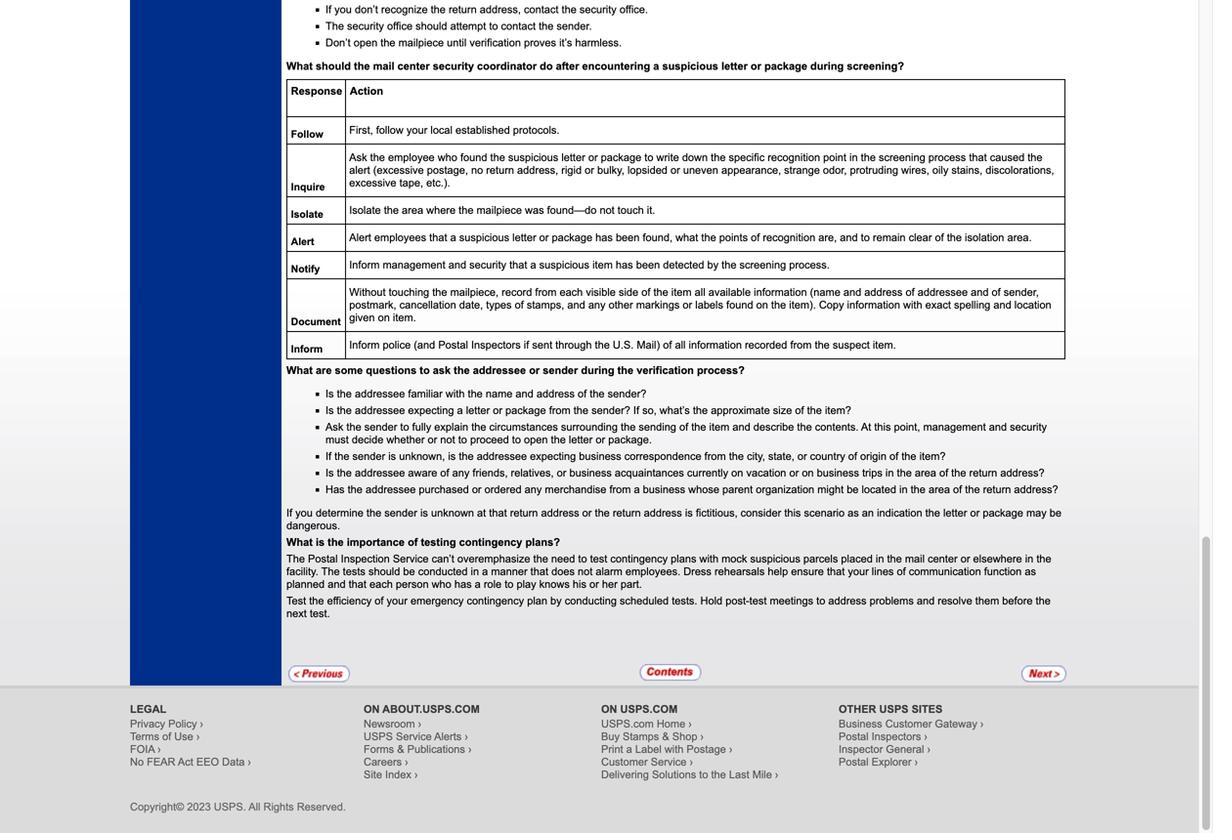 Task type: vqa. For each thing, say whether or not it's contained in the screenshot.
His
yes



Task type: describe. For each thing, give the bounding box(es) containing it.
relatives,
[[511, 468, 554, 480]]

of up is the addressee expecting a letter or package from the sender? if so, what's the approximate size of the item? link
[[578, 388, 587, 401]]

what inside the if you determine the sender is unknown at that return address or the return address is fictitious, consider this scenario as an indication the letter or package may be dangerous. what is the importance of testing contingency plans? the postal inspection service can't overemphasize the need to test contingency plans with mock suspicious parcels placed in the mail center or elsewhere in the facility. the tests should be conducted in a manner that does not alarm employees. dress rehearsals help ensure that your lines of communication function as planned and that each person who has a role to play knows his or her part. test the efficiency of your emergency contingency plan by conducting scheduled tests. hold post-test meetings to address problems and resolve them before the next test.
[[286, 537, 313, 549]]

of right trips
[[939, 468, 948, 480]]

to right need
[[578, 554, 587, 566]]

on for on about.usps.com newsroom › usps service alerts › forms & publications › careers › site index ›
[[364, 704, 380, 716]]

has for package
[[596, 232, 613, 244]]

postal up ask
[[438, 339, 468, 352]]

location
[[1015, 299, 1052, 312]]

usps inside the other usps sites business customer gateway › postal inspectors › inspector general › postal explorer ›
[[879, 704, 909, 716]]

ask inside is the addressee familiar with the name and address of the sender? is the addressee expecting a letter or package from the sender? if so, what's the approximate size of the item? ask the sender to fully explain the circumstances surrounding the sending of the item and describe the contents. at this point, management and security must decide whether or not to proceed to open the letter or package. if the sender is unknown, is the addressee expecting business correspondence from the city, state, or country of origin of the item? is the addressee aware of any friends, relatives, or business acquaintances currently on vacation or on business trips in the area of the return address? has the addressee purchased or ordered any merchandise from a business whose parent organization might be located in the area of the return address?
[[326, 422, 343, 434]]

that down where
[[429, 232, 447, 244]]

0 vertical spatial item?
[[825, 405, 851, 417]]

and down 'approximate'
[[733, 422, 751, 434]]

print a label with postage › link
[[601, 744, 733, 756]]

that down parcels
[[827, 566, 845, 579]]

and right point,
[[989, 422, 1007, 434]]

given
[[349, 312, 375, 324]]

verification inside if you don't recognize the return address, contact the security office. the security office should attempt to contact the sender. don't open the mailpiece until verification proves it's harmless.
[[470, 37, 521, 49]]

where
[[426, 205, 456, 217]]

side
[[619, 287, 639, 299]]

address down merchandise
[[541, 508, 579, 520]]

address, inside ask the employee who found the suspicious letter or package to write down the specific recognition point in the screening process that caused the alert (excessive postage, no return address, rigid or bulky, lopsided or uneven appearance, strange odor, protruding wires, oily stains, discolorations, excessive tape, etc.).
[[517, 164, 558, 177]]

of right origin
[[890, 451, 899, 463]]

0 vertical spatial expecting
[[408, 405, 454, 417]]

business up might
[[817, 468, 859, 480]]

0 vertical spatial not
[[600, 205, 615, 217]]

is down dangerous.
[[316, 537, 325, 549]]

police
[[383, 339, 411, 352]]

2 vertical spatial contingency
[[467, 596, 524, 608]]

print
[[601, 744, 623, 756]]

at
[[861, 422, 871, 434]]

address down the has the addressee purchased or ordered any merchandise from a business whose parent organization might be located in the area of the return address? link
[[644, 508, 682, 520]]

strange
[[784, 164, 820, 177]]

delivering solutions to the last mile › link
[[601, 770, 779, 782]]

that up record
[[509, 259, 527, 272]]

or down sent
[[529, 365, 540, 377]]

stamps
[[623, 732, 659, 744]]

by inside the if you determine the sender is unknown at that return address or the return address is fictitious, consider this scenario as an indication the letter or package may be dangerous. what is the importance of testing contingency plans? the postal inspection service can't overemphasize the need to test contingency plans with mock suspicious parcels placed in the mail center or elsewhere in the facility. the tests should be conducted in a manner that does not alarm employees. dress rehearsals help ensure that your lines of communication function as planned and that each person who has a role to play knows his or her part. test the efficiency of your emergency contingency plan by conducting scheduled tests. hold post-test meetings to address problems and resolve them before the next test.
[[550, 596, 562, 608]]

3 is from the top
[[326, 468, 334, 480]]

1 vertical spatial area
[[915, 468, 937, 480]]

next
[[286, 608, 307, 621]]

of down clear
[[906, 287, 915, 299]]

or down friends,
[[472, 484, 482, 496]]

of right efficiency on the bottom of page
[[375, 596, 384, 608]]

ordered
[[485, 484, 522, 496]]

inspectors ›
[[872, 732, 928, 744]]

1 vertical spatial be
[[1050, 508, 1062, 520]]

surrounding
[[561, 422, 618, 434]]

etc.).
[[426, 177, 450, 189]]

process.
[[789, 259, 830, 272]]

forms & publications › link
[[364, 744, 472, 756]]

any inside document without touching the mailpiece, record from each visible side of the item all available information (name and address of addressee and of sender, postmark, cancellation date, types of stamps, and any other markings or labels found on the item). copy information with exact spelling and location given on item.
[[588, 299, 606, 312]]

in right trips
[[886, 468, 894, 480]]

fully
[[412, 422, 431, 434]]

0 vertical spatial address?
[[1000, 468, 1045, 480]]

address down placed
[[828, 596, 867, 608]]

1 vertical spatial information
[[847, 299, 900, 312]]

1 horizontal spatial during
[[811, 60, 844, 73]]

in right the elsewhere
[[1025, 554, 1034, 566]]

is left the unknown
[[420, 508, 428, 520]]

elsewhere
[[973, 554, 1022, 566]]

customer inside the other usps sites business customer gateway › postal inspectors › inspector general › postal explorer ›
[[885, 719, 932, 731]]

address inside is the addressee familiar with the name and address of the sender? is the addressee expecting a letter or package from the sender? if so, what's the approximate size of the item? ask the sender to fully explain the circumstances surrounding the sending of the item and describe the contents. at this point, management and security must decide whether or not to proceed to open the letter or package. if the sender is unknown, is the addressee expecting business correspondence from the city, state, or country of origin of the item? is the addressee aware of any friends, relatives, or business acquaintances currently on vacation or on business trips in the area of the return address? has the addressee purchased or ordered any merchandise from a business whose parent organization might be located in the area of the return address?
[[537, 388, 575, 401]]

sender down decide on the bottom of the page
[[352, 451, 385, 463]]

2 is from the top
[[326, 405, 334, 417]]

the postal inspection service can't overemphasize the need to test contingency plans with mock suspicious parcels placed in the mail center or elsewhere in the facility. the tests should be conducted in a manner that does not alarm employees. dress rehearsals help ensure that your lines of communication function as planned and that each person who has a role to play knows his or her part. link
[[286, 554, 1052, 591]]

attempt
[[450, 20, 486, 32]]

copyright© 2023 usps. all rights reserved.
[[130, 802, 346, 814]]

letter inside the if you determine the sender is unknown at that return address or the return address is fictitious, consider this scenario as an indication the letter or package may be dangerous. what is the importance of testing contingency plans? the postal inspection service can't overemphasize the need to test contingency plans with mock suspicious parcels placed in the mail center or elsewhere in the facility. the tests should be conducted in a manner that does not alarm employees. dress rehearsals help ensure that your lines of communication function as planned and that each person who has a role to play knows his or her part. test the efficiency of your emergency contingency plan by conducting scheduled tests. hold post-test meetings to address problems and resolve them before the next test.
[[943, 508, 967, 520]]

to inside on usps.com usps.com home › buy stamps & shop › print a label with postage › customer service › delivering solutions to the last mile ›
[[699, 770, 708, 782]]

help
[[768, 566, 788, 579]]

from right recorded
[[790, 339, 812, 352]]

1 is from the top
[[326, 388, 334, 401]]

other
[[839, 704, 876, 716]]

business down surrounding
[[579, 451, 621, 463]]

& inside on usps.com usps.com home › buy stamps & shop › print a label with postage › customer service › delivering solutions to the last mile ›
[[662, 732, 669, 744]]

package down the found—do
[[552, 232, 593, 244]]

size
[[773, 405, 792, 417]]

importance
[[347, 537, 405, 549]]

whose
[[688, 484, 720, 496]]

2 vertical spatial be
[[403, 566, 415, 579]]

on for on usps.com usps.com home › buy stamps & shop › print a label with postage › customer service › delivering solutions to the last mile ›
[[601, 704, 617, 716]]

who inside the if you determine the sender is unknown at that return address or the return address is fictitious, consider this scenario as an indication the letter or package may be dangerous. what is the importance of testing contingency plans? the postal inspection service can't overemphasize the need to test contingency plans with mock suspicious parcels placed in the mail center or elsewhere in the facility. the tests should be conducted in a manner that does not alarm employees. dress rehearsals help ensure that your lines of communication function as planned and that each person who has a role to play knows his or her part. test the efficiency of your emergency contingency plan by conducting scheduled tests. hold post-test meetings to address problems and resolve them before the next test.
[[432, 579, 451, 591]]

0 vertical spatial mail
[[373, 60, 395, 73]]

to down manner
[[505, 579, 514, 591]]

down
[[682, 152, 708, 164]]

sender down through
[[543, 365, 578, 377]]

alert employees that a suspicious letter or package has been found, what the points of recognition are, and to remain clear of the isolation area.
[[349, 232, 1032, 244]]

other usps sites business customer gateway › postal inspectors › inspector general › postal explorer ›
[[839, 704, 984, 769]]

isolate the area where the mailpiece was found—do not touch it.
[[349, 205, 655, 217]]

package inside ask the employee who found the suspicious letter or package to write down the specific recognition point in the screening process that caused the alert (excessive postage, no return address, rigid or bulky, lopsided or uneven appearance, strange odor, protruding wires, oily stains, discolorations, excessive tape, etc.).
[[601, 152, 642, 164]]

addressee up decide on the bottom of the page
[[355, 405, 405, 417]]

0 vertical spatial contingency
[[459, 537, 522, 549]]

item. inside document without touching the mailpiece, record from each visible side of the item all available information (name and address of addressee and of sender, postmark, cancellation date, types of stamps, and any other markings or labels found on the item). copy information with exact spelling and location given on item.
[[393, 312, 416, 324]]

what is the importance of testing contingency plans? link
[[286, 537, 560, 549]]

& inside 'on about.usps.com newsroom › usps service alerts › forms & publications › careers › site index ›'
[[397, 744, 404, 756]]

0 vertical spatial area
[[402, 205, 423, 217]]

caused
[[990, 152, 1025, 164]]

sender.
[[557, 20, 592, 32]]

site
[[364, 770, 382, 782]]

consider
[[741, 508, 781, 520]]

is down explain
[[448, 451, 456, 463]]

link to "chemical, biological, or radiological threats" image
[[1022, 667, 1067, 683]]

a left role
[[475, 579, 481, 591]]

0 vertical spatial sender?
[[608, 388, 647, 401]]

detected
[[663, 259, 704, 272]]

inform police (and postal inspectors if sent through the u.s. mail) of all information recorded from the suspect item. link
[[349, 339, 896, 352]]

that up play
[[531, 566, 548, 579]]

plans
[[671, 554, 697, 566]]

purchased
[[419, 484, 469, 496]]

careers › link
[[364, 757, 409, 769]]

inquire
[[291, 181, 325, 193]]

not inside the if you determine the sender is unknown at that return address or the return address is fictitious, consider this scenario as an indication the letter or package may be dangerous. what is the importance of testing contingency plans? the postal inspection service can't overemphasize the need to test contingency plans with mock suspicious parcels placed in the mail center or elsewhere in the facility. the tests should be conducted in a manner that does not alarm employees. dress rehearsals help ensure that your lines of communication function as planned and that each person who has a role to play knows his or her part. test the efficiency of your emergency contingency plan by conducting scheduled tests. hold post-test meetings to address problems and resolve them before the next test.
[[578, 566, 593, 579]]

to left the "remain"
[[861, 232, 870, 244]]

should inside if you don't recognize the return address, contact the security office. the security office should attempt to contact the sender. don't open the mailpiece until verification proves it's harmless.
[[416, 20, 447, 32]]

0 horizontal spatial any
[[452, 468, 470, 480]]

what for what should the mail center security coordinator do after encountering a suspicious letter or package during screening?
[[286, 60, 313, 73]]

specific
[[729, 152, 765, 164]]

on down country
[[802, 468, 814, 480]]

or down surrounding
[[596, 434, 605, 447]]

in up indication
[[899, 484, 908, 496]]

ensure
[[791, 566, 824, 579]]

on up recorded
[[756, 299, 768, 312]]

each inside the if you determine the sender is unknown at that return address or the return address is fictitious, consider this scenario as an indication the letter or package may be dangerous. what is the importance of testing contingency plans? the postal inspection service can't overemphasize the need to test contingency plans with mock suspicious parcels placed in the mail center or elsewhere in the facility. the tests should be conducted in a manner that does not alarm employees. dress rehearsals help ensure that your lines of communication function as planned and that each person who has a role to play knows his or her part. test the efficiency of your emergency contingency plan by conducting scheduled tests. hold post-test meetings to address problems and resolve them before the next test.
[[370, 579, 393, 591]]

plans?
[[525, 537, 560, 549]]

testing
[[421, 537, 456, 549]]

friends,
[[473, 468, 508, 480]]

from up surrounding
[[549, 405, 571, 417]]

screening inside ask the employee who found the suspicious letter or package to write down the specific recognition point in the screening process that caused the alert (excessive postage, no return address, rigid or bulky, lopsided or uneven appearance, strange odor, protruding wires, oily stains, discolorations, excessive tape, etc.).
[[879, 152, 926, 164]]

that down tests
[[349, 579, 367, 591]]

if inside if you don't recognize the return address, contact the security office. the security office should attempt to contact the sender. don't open the mailpiece until verification proves it's harmless.
[[326, 4, 332, 16]]

of right lines
[[897, 566, 906, 579]]

2 vertical spatial the
[[321, 566, 340, 579]]

(name
[[810, 287, 841, 299]]

an
[[862, 508, 874, 520]]

from inside document without touching the mailpiece, record from each visible side of the item all available information (name and address of addressee and of sender, postmark, cancellation date, types of stamps, and any other markings or labels found on the item). copy information with exact spelling and location given on item.
[[535, 287, 557, 299]]

suspicious right the 'encountering'
[[662, 60, 718, 73]]

from up currently
[[705, 451, 726, 463]]

customer service › link
[[601, 757, 693, 769]]

write
[[657, 152, 679, 164]]

of right mail)
[[663, 339, 672, 352]]

and right stamps,
[[567, 299, 585, 312]]

a up role
[[482, 566, 488, 579]]

if inside the if you determine the sender is unknown at that return address or the return address is fictitious, consider this scenario as an indication the letter or package may be dangerous. what is the importance of testing contingency plans? the postal inspection service can't overemphasize the need to test contingency plans with mock suspicious parcels placed in the mail center or elsewhere in the facility. the tests should be conducted in a manner that does not alarm employees. dress rehearsals help ensure that your lines of communication function as planned and that each person who has a role to play knows his or her part. test the efficiency of your emergency contingency plan by conducting scheduled tests. hold post-test meetings to address problems and resolve them before the next test.
[[286, 508, 292, 520]]

wires,
[[901, 164, 930, 177]]

ask
[[433, 365, 451, 377]]

or up merchandise
[[557, 468, 566, 480]]

country
[[810, 451, 845, 463]]

suspicious inside the if you determine the sender is unknown at that return address or the return address is fictitious, consider this scenario as an indication the letter or package may be dangerous. what is the importance of testing contingency plans? the postal inspection service can't overemphasize the need to test contingency plans with mock suspicious parcels placed in the mail center or elsewhere in the facility. the tests should be conducted in a manner that does not alarm employees. dress rehearsals help ensure that your lines of communication function as planned and that each person who has a role to play knows his or her part. test the efficiency of your emergency contingency plan by conducting scheduled tests. hold post-test meetings to address problems and resolve them before the next test.
[[750, 554, 801, 566]]

encountering
[[582, 60, 650, 73]]

0 vertical spatial by
[[707, 259, 719, 272]]

points
[[719, 232, 748, 244]]

1 vertical spatial test
[[750, 596, 767, 608]]

a up explain
[[457, 405, 463, 417]]

harmless.
[[575, 37, 622, 49]]

been for found,
[[616, 232, 640, 244]]

is down whether
[[388, 451, 396, 463]]

from down the acquaintances
[[610, 484, 631, 496]]

0 vertical spatial as
[[848, 508, 859, 520]]

employee
[[388, 152, 435, 164]]

inform police (and postal inspectors if sent through the u.s. mail) of all information recorded from the suspect item.
[[349, 339, 896, 352]]

determine
[[316, 508, 364, 520]]

isolate for isolate the area where the mailpiece was found—do not touch it.
[[349, 205, 381, 217]]

of left origin
[[848, 451, 857, 463]]

been for detected
[[636, 259, 660, 272]]

a right the 'encountering'
[[653, 60, 659, 73]]

to left ask
[[420, 365, 430, 377]]

and up spelling
[[971, 287, 989, 299]]

service inside 'on about.usps.com newsroom › usps service alerts › forms & publications › careers › site index ›'
[[396, 732, 432, 744]]

of up purchased at the left bottom
[[440, 468, 449, 480]]

markings
[[636, 299, 680, 312]]

2 vertical spatial area
[[929, 484, 950, 496]]

available
[[708, 287, 751, 299]]

1 vertical spatial sender?
[[592, 405, 630, 417]]

0 vertical spatial test
[[590, 554, 607, 566]]

to down explain
[[458, 434, 467, 447]]

1 vertical spatial address?
[[1014, 484, 1058, 496]]

in down overemphasize
[[471, 566, 479, 579]]

may
[[1026, 508, 1047, 520]]

or down write
[[671, 164, 680, 177]]

management inside is the addressee familiar with the name and address of the sender? is the addressee expecting a letter or package from the sender? if so, what's the approximate size of the item? ask the sender to fully explain the circumstances surrounding the sending of the item and describe the contents. at this point, management and security must decide whether or not to proceed to open the letter or package. if the sender is unknown, is the addressee expecting business correspondence from the city, state, or country of origin of the item? is the addressee aware of any friends, relatives, or business acquaintances currently on vacation or on business trips in the area of the return address? has the addressee purchased or ordered any merchandise from a business whose parent organization might be located in the area of the return address?
[[923, 422, 986, 434]]

letter inside ask the employee who found the suspicious letter or package to write down the specific recognition point in the screening process that caused the alert (excessive postage, no return address, rigid or bulky, lopsided or uneven appearance, strange odor, protruding wires, oily stains, discolorations, excessive tape, etc.).
[[561, 152, 585, 164]]

screening?
[[847, 60, 904, 73]]

alert for alert "link"
[[291, 236, 314, 247]]

to right meetings
[[816, 596, 825, 608]]

on down postmark,
[[378, 312, 390, 324]]

tests
[[343, 566, 366, 579]]

until
[[447, 37, 467, 49]]

addressee down aware
[[366, 484, 416, 496]]

of down record
[[515, 299, 524, 312]]

isolate for isolate link
[[291, 209, 323, 220]]

0 horizontal spatial all
[[675, 339, 686, 352]]

of inside legal privacy policy › terms of use › foia › no fear act eeo data ›
[[162, 732, 171, 744]]

of right located
[[953, 484, 962, 496]]

addressee down questions
[[355, 388, 405, 401]]

a up record
[[530, 259, 536, 272]]

this inside is the addressee familiar with the name and address of the sender? is the addressee expecting a letter or package from the sender? if so, what's the approximate size of the item? ask the sender to fully explain the circumstances surrounding the sending of the item and describe the contents. at this point, management and security must decide whether or not to proceed to open the letter or package. if the sender is unknown, is the addressee expecting business correspondence from the city, state, or country of origin of the item? is the addressee aware of any friends, relatives, or business acquaintances currently on vacation or on business trips in the area of the return address? has the addressee purchased or ordered any merchandise from a business whose parent organization might be located in the area of the return address?
[[874, 422, 891, 434]]

and down what are some questions to ask the addressee or sender during the verification process? 'link'
[[516, 388, 534, 401]]

copy
[[819, 299, 844, 312]]

plan
[[527, 596, 547, 608]]

exact
[[925, 299, 951, 312]]

or up communication
[[961, 554, 970, 566]]

addressee up friends,
[[477, 451, 527, 463]]

discolorations,
[[986, 164, 1054, 177]]

0 horizontal spatial during
[[581, 365, 615, 377]]

0 vertical spatial contact
[[524, 4, 559, 16]]

need
[[551, 554, 575, 566]]

sender,
[[1004, 287, 1039, 299]]

postage,
[[427, 164, 468, 177]]

was
[[525, 205, 544, 217]]

inform up are
[[291, 344, 323, 355]]

postal down business on the bottom
[[839, 732, 869, 744]]

ask inside ask the employee who found the suspicious letter or package to write down the specific recognition point in the screening process that caused the alert (excessive postage, no return address, rigid or bulky, lopsided or uneven appearance, strange odor, protruding wires, oily stains, discolorations, excessive tape, etc.).
[[349, 152, 367, 164]]

contents.
[[815, 422, 859, 434]]

and up efficiency on the bottom of page
[[328, 579, 346, 591]]

1 vertical spatial contact
[[501, 20, 536, 32]]

suspicious up stamps,
[[539, 259, 590, 272]]

privacy
[[130, 719, 165, 731]]

link to contents for "guide to mail center security" image
[[640, 665, 701, 682]]

rights
[[263, 802, 294, 814]]

recognition for are,
[[763, 232, 816, 244]]

efficiency
[[327, 596, 372, 608]]

0 vertical spatial your
[[407, 124, 428, 137]]

on usps.com usps.com home › buy stamps & shop › print a label with postage › customer service › delivering solutions to the last mile ›
[[601, 704, 779, 782]]

uneven
[[683, 164, 718, 177]]

or right state,
[[798, 451, 807, 463]]

is down the has the addressee purchased or ordered any merchandise from a business whose parent organization might be located in the area of the return address? link
[[685, 508, 693, 520]]

stamps,
[[527, 299, 564, 312]]

or down "was"
[[539, 232, 549, 244]]

response
[[291, 85, 342, 98]]

before
[[1002, 596, 1033, 608]]

of right size
[[795, 405, 804, 417]]

employees
[[374, 232, 426, 244]]

1 horizontal spatial verification
[[637, 365, 694, 377]]

open inside if you don't recognize the return address, contact the security office. the security office should attempt to contact the sender. don't open the mailpiece until verification proves it's harmless.
[[354, 37, 378, 49]]

of left the testing
[[408, 537, 418, 549]]

mailpiece inside if you don't recognize the return address, contact the security office. the security office should attempt to contact the sender. don't open the mailpiece until verification proves it's harmless.
[[399, 37, 444, 49]]

letter up 'specific'
[[721, 60, 748, 73]]

local
[[431, 124, 453, 137]]

indication
[[877, 508, 922, 520]]

1 vertical spatial as
[[1025, 566, 1036, 579]]

at
[[477, 508, 486, 520]]

fictitious,
[[696, 508, 738, 520]]

or down fully
[[428, 434, 437, 447]]

2 vertical spatial your
[[387, 596, 408, 608]]

or down merchandise
[[582, 508, 592, 520]]

business customer gateway › link
[[839, 719, 984, 731]]



Task type: locate. For each thing, give the bounding box(es) containing it.
contingency up the employees.
[[610, 554, 668, 566]]

clear
[[909, 232, 932, 244]]

service down what is the importance of testing contingency plans? link
[[393, 554, 429, 566]]

the inside on usps.com usps.com home › buy stamps & shop › print a label with postage › customer service › delivering solutions to the last mile ›
[[711, 770, 726, 782]]

0 horizontal spatial &
[[397, 744, 404, 756]]

1 vertical spatial recognition
[[763, 232, 816, 244]]

found,
[[643, 232, 673, 244]]

bulky,
[[597, 164, 625, 177]]

all right mail)
[[675, 339, 686, 352]]

2 what from the top
[[286, 365, 313, 377]]

should inside the if you determine the sender is unknown at that return address or the return address is fictitious, consider this scenario as an indication the letter or package may be dangerous. what is the importance of testing contingency plans? the postal inspection service can't overemphasize the need to test contingency plans with mock suspicious parcels placed in the mail center or elsewhere in the facility. the tests should be conducted in a manner that does not alarm employees. dress rehearsals help ensure that your lines of communication function as planned and that each person who has a role to play knows his or her part. test the efficiency of your emergency contingency plan by conducting scheduled tests. hold post-test meetings to address problems and resolve them before the next test.
[[369, 566, 400, 579]]

business down the acquaintances
[[643, 484, 685, 496]]

usps up forms
[[364, 732, 393, 744]]

1 vertical spatial customer
[[601, 757, 648, 769]]

what should the mail center security coordinator do after encountering a suspicious letter or package during screening?
[[286, 60, 904, 73]]

address, inside if you don't recognize the return address, contact the security office. the security office should attempt to contact the sender. don't open the mailpiece until verification proves it's harmless.
[[480, 4, 521, 16]]

with up dress
[[700, 554, 719, 566]]

is the addressee familiar with the name and address of the sender? link
[[326, 388, 647, 401]]

during
[[811, 60, 844, 73], [581, 365, 615, 377]]

what for what are some questions to ask the addressee or sender during the verification process?
[[286, 365, 313, 377]]

1 vertical spatial contingency
[[610, 554, 668, 566]]

postal up facility.
[[308, 554, 338, 566]]

test left meetings
[[750, 596, 767, 608]]

business up merchandise
[[569, 468, 612, 480]]

inform for management
[[349, 259, 380, 272]]

during left screening?
[[811, 60, 844, 73]]

circumstances
[[489, 422, 558, 434]]

0 horizontal spatial by
[[550, 596, 562, 608]]

letter down surrounding
[[569, 434, 593, 447]]

2 vertical spatial not
[[578, 566, 593, 579]]

don't open the mailpiece until verification proves it's harmless. link
[[326, 37, 622, 49]]

0 horizontal spatial usps
[[364, 732, 393, 744]]

is up has
[[326, 468, 334, 480]]

letter right indication
[[943, 508, 967, 520]]

0 vertical spatial been
[[616, 232, 640, 244]]

has for item
[[616, 259, 633, 272]]

1 horizontal spatial customer
[[885, 719, 932, 731]]

0 vertical spatial usps
[[879, 704, 909, 716]]

1 horizontal spatial any
[[525, 484, 542, 496]]

you
[[335, 4, 352, 16], [295, 508, 313, 520]]

1 horizontal spatial each
[[560, 287, 583, 299]]

of down the what's
[[679, 422, 688, 434]]

if up don't
[[326, 4, 332, 16]]

2 horizontal spatial any
[[588, 299, 606, 312]]

2 vertical spatial information
[[689, 339, 742, 352]]

postal explorer › link
[[839, 757, 918, 769]]

tests.
[[672, 596, 698, 608]]

0 horizontal spatial on
[[364, 704, 380, 716]]

1 vertical spatial item
[[671, 287, 692, 299]]

is
[[388, 451, 396, 463], [448, 451, 456, 463], [420, 508, 428, 520], [685, 508, 693, 520], [316, 537, 325, 549]]

of down privacy policy › link on the bottom left
[[162, 732, 171, 744]]

customer up inspectors ›
[[885, 719, 932, 731]]

remain
[[873, 232, 906, 244]]

0 horizontal spatial customer
[[601, 757, 648, 769]]

0 vertical spatial address,
[[480, 4, 521, 16]]

without touching the mailpiece, record from each visible side of the item all available information (name and address of addressee and of sender, postmark, cancellation date, types of stamps, and any other markings or labels found on the item). copy information with exact spelling and location given on item. link
[[349, 287, 1052, 324]]

addressee inside document without touching the mailpiece, record from each visible side of the item all available information (name and address of addressee and of sender, postmark, cancellation date, types of stamps, and any other markings or labels found on the item). copy information with exact spelling and location given on item.
[[918, 287, 968, 299]]

verification up coordinator
[[470, 37, 521, 49]]

alert up notify
[[291, 236, 314, 247]]

0 vertical spatial mailpiece
[[399, 37, 444, 49]]

0 vertical spatial management
[[383, 259, 445, 272]]

2 horizontal spatial has
[[616, 259, 633, 272]]

found inside ask the employee who found the suspicious letter or package to write down the specific recognition point in the screening process that caused the alert (excessive postage, no return address, rigid or bulky, lopsided or uneven appearance, strange odor, protruding wires, oily stains, discolorations, excessive tape, etc.).
[[460, 152, 487, 164]]

0 horizontal spatial not
[[440, 434, 455, 447]]

be up the person
[[403, 566, 415, 579]]

action
[[350, 85, 383, 98]]

to up whether
[[400, 422, 409, 434]]

item
[[593, 259, 613, 272], [671, 287, 692, 299], [709, 422, 730, 434]]

1 horizontal spatial be
[[847, 484, 859, 496]]

open inside is the addressee familiar with the name and address of the sender? is the addressee expecting a letter or package from the sender? if so, what's the approximate size of the item? ask the sender to fully explain the circumstances surrounding the sending of the item and describe the contents. at this point, management and security must decide whether or not to proceed to open the letter or package. if the sender is unknown, is the addressee expecting business correspondence from the city, state, or country of origin of the item? is the addressee aware of any friends, relatives, or business acquaintances currently on vacation or on business trips in the area of the return address? has the addressee purchased or ordered any merchandise from a business whose parent organization might be located in the area of the return address?
[[524, 434, 548, 447]]

recognition inside ask the employee who found the suspicious letter or package to write down the specific recognition point in the screening process that caused the alert (excessive postage, no return address, rigid or bulky, lopsided or uneven appearance, strange odor, protruding wires, oily stains, discolorations, excessive tape, etc.).
[[768, 152, 820, 164]]

1 horizontal spatial expecting
[[530, 451, 576, 463]]

information up process?
[[689, 339, 742, 352]]

1 vertical spatial by
[[550, 596, 562, 608]]

inform for police
[[349, 339, 380, 352]]

of left sender,
[[992, 287, 1001, 299]]

0 horizontal spatial item
[[593, 259, 613, 272]]

1 vertical spatial who
[[432, 579, 451, 591]]

to inside if you don't recognize the return address, contact the security office. the security office should attempt to contact the sender. don't open the mailpiece until verification proves it's harmless.
[[489, 20, 498, 32]]

3 what from the top
[[286, 537, 313, 549]]

inspector general › link
[[839, 744, 931, 756]]

0 horizontal spatial screening
[[740, 259, 786, 272]]

0 horizontal spatial information
[[689, 339, 742, 352]]

0 horizontal spatial open
[[354, 37, 378, 49]]

0 horizontal spatial found
[[460, 152, 487, 164]]

1 horizontal spatial not
[[578, 566, 593, 579]]

1 horizontal spatial management
[[923, 422, 986, 434]]

2 horizontal spatial information
[[847, 299, 900, 312]]

be inside is the addressee familiar with the name and address of the sender? is the addressee expecting a letter or package from the sender? if so, what's the approximate size of the item? ask the sender to fully explain the circumstances surrounding the sending of the item and describe the contents. at this point, management and security must decide whether or not to proceed to open the letter or package. if the sender is unknown, is the addressee expecting business correspondence from the city, state, or country of origin of the item? is the addressee aware of any friends, relatives, or business acquaintances currently on vacation or on business trips in the area of the return address? has the addressee purchased or ordered any merchandise from a business whose parent organization might be located in the area of the return address?
[[847, 484, 859, 496]]

is the addressee aware of any friends, relatives, or business acquaintances currently on vacation or on business trips in the area of the return address? link
[[326, 468, 1045, 480]]

explain
[[434, 422, 468, 434]]

as right function
[[1025, 566, 1036, 579]]

mail)
[[637, 339, 660, 352]]

usps up business customer gateway › link
[[879, 704, 909, 716]]

problems
[[870, 596, 914, 608]]

proceed
[[470, 434, 509, 447]]

1 vertical spatial item.
[[873, 339, 896, 352]]

foia › link
[[130, 744, 161, 756]]

on up newsroom ›
[[364, 704, 380, 716]]

0 vertical spatial verification
[[470, 37, 521, 49]]

if left so,
[[633, 405, 639, 417]]

mailpiece left "was"
[[477, 205, 522, 217]]

1 horizontal spatial on
[[601, 704, 617, 716]]

you for don't
[[335, 4, 352, 16]]

what
[[286, 60, 313, 73], [286, 365, 313, 377], [286, 537, 313, 549]]

you inside the if you determine the sender is unknown at that return address or the return address is fictitious, consider this scenario as an indication the letter or package may be dangerous. what is the importance of testing contingency plans? the postal inspection service can't overemphasize the need to test contingency plans with mock suspicious parcels placed in the mail center or elsewhere in the facility. the tests should be conducted in a manner that does not alarm employees. dress rehearsals help ensure that your lines of communication function as planned and that each person who has a role to play knows his or her part. test the efficiency of your emergency contingency plan by conducting scheduled tests. hold post-test meetings to address problems and resolve them before the next test.
[[295, 508, 313, 520]]

item inside is the addressee familiar with the name and address of the sender? is the addressee expecting a letter or package from the sender? if so, what's the approximate size of the item? ask the sender to fully explain the circumstances surrounding the sending of the item and describe the contents. at this point, management and security must decide whether or not to proceed to open the letter or package. if the sender is unknown, is the addressee expecting business correspondence from the city, state, or country of origin of the item? is the addressee aware of any friends, relatives, or business acquaintances currently on vacation or on business trips in the area of the return address? has the addressee purchased or ordered any merchandise from a business whose parent organization might be located in the area of the return address?
[[709, 422, 730, 434]]

or inside document without touching the mailpiece, record from each visible side of the item all available information (name and address of addressee and of sender, postmark, cancellation date, types of stamps, and any other markings or labels found on the item). copy information with exact spelling and location given on item.
[[683, 299, 692, 312]]

data ›
[[222, 757, 251, 769]]

item up markings
[[671, 287, 692, 299]]

1 horizontal spatial isolate
[[349, 205, 381, 217]]

mailpiece,
[[450, 287, 499, 299]]

1 vertical spatial mail
[[905, 554, 925, 566]]

all inside document without touching the mailpiece, record from each visible side of the item all available information (name and address of addressee and of sender, postmark, cancellation date, types of stamps, and any other markings or labels found on the item). copy information with exact spelling and location given on item.
[[695, 287, 706, 299]]

by right the detected
[[707, 259, 719, 272]]

test the efficiency of your emergency contingency plan by conducting scheduled tests. hold post-test meetings to address problems and resolve them before the next test. link
[[286, 596, 1051, 621]]

mile ›
[[752, 770, 779, 782]]

0 vertical spatial has
[[596, 232, 613, 244]]

1 vertical spatial mailpiece
[[477, 205, 522, 217]]

1 horizontal spatial &
[[662, 732, 669, 744]]

post-
[[726, 596, 750, 608]]

1 vertical spatial the
[[286, 554, 305, 566]]

found up no
[[460, 152, 487, 164]]

mail inside the if you determine the sender is unknown at that return address or the return address is fictitious, consider this scenario as an indication the letter or package may be dangerous. what is the importance of testing contingency plans? the postal inspection service can't overemphasize the need to test contingency plans with mock suspicious parcels placed in the mail center or elsewhere in the facility. the tests should be conducted in a manner that does not alarm employees. dress rehearsals help ensure that your lines of communication function as planned and that each person who has a role to play knows his or her part. test the efficiency of your emergency contingency plan by conducting scheduled tests. hold post-test meetings to address problems and resolve them before the next test.
[[905, 554, 925, 566]]

city,
[[747, 451, 765, 463]]

ask the employee who found the suspicious letter or package to write down the specific recognition point in the screening process that caused the alert (excessive postage, no return address, rigid or bulky, lopsided or uneven appearance, strange odor, protruding wires, oily stains, discolorations, excessive tape, etc.). link
[[349, 152, 1054, 189]]

is the addressee expecting a letter or package from the sender? if so, what's the approximate size of the item? link
[[326, 405, 851, 417]]

ask up the alert
[[349, 152, 367, 164]]

item? up the 'contents.' in the bottom right of the page
[[825, 405, 851, 417]]

1 vertical spatial you
[[295, 508, 313, 520]]

through
[[555, 339, 592, 352]]

package inside is the addressee familiar with the name and address of the sender? is the addressee expecting a letter or package from the sender? if so, what's the approximate size of the item? ask the sender to fully explain the circumstances surrounding the sending of the item and describe the contents. at this point, management and security must decide whether or not to proceed to open the letter or package. if the sender is unknown, is the addressee expecting business correspondence from the city, state, or country of origin of the item? is the addressee aware of any friends, relatives, or business acquaintances currently on vacation or on business trips in the area of the return address? has the addressee purchased or ordered any merchandise from a business whose parent organization might be located in the area of the return address?
[[505, 405, 546, 417]]

point,
[[894, 422, 920, 434]]

in right point
[[850, 152, 858, 164]]

postal inside the if you determine the sender is unknown at that return address or the return address is fictitious, consider this scenario as an indication the letter or package may be dangerous. what is the importance of testing contingency plans? the postal inspection service can't overemphasize the need to test contingency plans with mock suspicious parcels placed in the mail center or elsewhere in the facility. the tests should be conducted in a manner that does not alarm employees. dress rehearsals help ensure that your lines of communication function as planned and that each person who has a role to play knows his or her part. test the efficiency of your emergency contingency plan by conducting scheduled tests. hold post-test meetings to address problems and resolve them before the next test.
[[308, 554, 338, 566]]

area up indication
[[915, 468, 937, 480]]

0 horizontal spatial expecting
[[408, 405, 454, 417]]

from
[[535, 287, 557, 299], [790, 339, 812, 352], [549, 405, 571, 417], [705, 451, 726, 463], [610, 484, 631, 496]]

sender up decide on the bottom of the page
[[364, 422, 397, 434]]

knows
[[539, 579, 570, 591]]

center inside the if you determine the sender is unknown at that return address or the return address is fictitious, consider this scenario as an indication the letter or package may be dangerous. what is the importance of testing contingency plans? the postal inspection service can't overemphasize the need to test contingency plans with mock suspicious parcels placed in the mail center or elsewhere in the facility. the tests should be conducted in a manner that does not alarm employees. dress rehearsals help ensure that your lines of communication function as planned and that each person who has a role to play knows his or her part. test the efficiency of your emergency contingency plan by conducting scheduled tests. hold post-test meetings to address problems and resolve them before the next test.
[[928, 554, 958, 566]]

return inside if you don't recognize the return address, contact the security office. the security office should attempt to contact the sender. don't open the mailpiece until verification proves it's harmless.
[[449, 4, 477, 16]]

found—do
[[547, 205, 597, 217]]

with inside on usps.com usps.com home › buy stamps & shop › print a label with postage › customer service › delivering solutions to the last mile ›
[[665, 744, 684, 756]]

found inside document without touching the mailpiece, record from each visible side of the item all available information (name and address of addressee and of sender, postmark, cancellation date, types of stamps, and any other markings or labels found on the item). copy information with exact spelling and location given on item.
[[726, 299, 753, 312]]

or up 'specific'
[[751, 60, 762, 73]]

if down 'must'
[[326, 451, 332, 463]]

0 vertical spatial ask
[[349, 152, 367, 164]]

2 horizontal spatial item
[[709, 422, 730, 434]]

vacation
[[746, 468, 786, 480]]

letter up 'rigid'
[[561, 152, 585, 164]]

use ›
[[174, 732, 200, 744]]

on inside 'on about.usps.com newsroom › usps service alerts › forms & publications › careers › site index ›'
[[364, 704, 380, 716]]

test up "alarm"
[[590, 554, 607, 566]]

security up sender.
[[580, 4, 617, 16]]

isolate down excessive at the left top of the page
[[349, 205, 381, 217]]

return inside ask the employee who found the suspicious letter or package to write down the specific recognition point in the screening process that caused the alert (excessive postage, no return address, rigid or bulky, lopsided or uneven appearance, strange odor, protruding wires, oily stains, discolorations, excessive tape, etc.).
[[486, 164, 514, 177]]

0 horizontal spatial management
[[383, 259, 445, 272]]

1 what from the top
[[286, 60, 313, 73]]

package up circumstances
[[505, 405, 546, 417]]

no
[[130, 757, 144, 769]]

2 vertical spatial should
[[369, 566, 400, 579]]

each inside document without touching the mailpiece, record from each visible side of the item all available information (name and address of addressee and of sender, postmark, cancellation date, types of stamps, and any other markings or labels found on the item). copy information with exact spelling and location given on item.
[[560, 287, 583, 299]]

on up parent
[[731, 468, 743, 480]]

privacy policy › link
[[130, 719, 204, 731]]

business
[[579, 451, 621, 463], [569, 468, 612, 480], [817, 468, 859, 480], [643, 484, 685, 496]]

in inside ask the employee who found the suspicious letter or package to write down the specific recognition point in the screening process that caused the alert (excessive postage, no return address, rigid or bulky, lopsided or uneven appearance, strange odor, protruding wires, oily stains, discolorations, excessive tape, etc.).
[[850, 152, 858, 164]]

2 vertical spatial item
[[709, 422, 730, 434]]

point
[[823, 152, 847, 164]]

sender
[[543, 365, 578, 377], [364, 422, 397, 434], [352, 451, 385, 463], [384, 508, 417, 520]]

if you determine the sender is unknown at that return address or the return address is fictitious, consider this scenario as an indication the letter or package may be dangerous. what is the importance of testing contingency plans? the postal inspection service can't overemphasize the need to test contingency plans with mock suspicious parcels placed in the mail center or elsewhere in the facility. the tests should be conducted in a manner that does not alarm employees. dress rehearsals help ensure that your lines of communication function as planned and that each person who has a role to play knows his or her part. test the efficiency of your emergency contingency plan by conducting scheduled tests. hold post-test meetings to address problems and resolve them before the next test.
[[286, 508, 1062, 621]]

business
[[839, 719, 882, 731]]

any down relatives,
[[525, 484, 542, 496]]

or down name
[[493, 405, 503, 417]]

some
[[335, 365, 363, 377]]

0 horizontal spatial this
[[784, 508, 801, 520]]

0 vertical spatial is
[[326, 388, 334, 401]]

forms
[[364, 744, 394, 756]]

to down postage ›
[[699, 770, 708, 782]]

1 vertical spatial management
[[923, 422, 986, 434]]

1 horizontal spatial has
[[596, 232, 613, 244]]

has
[[596, 232, 613, 244], [616, 259, 633, 272], [454, 579, 472, 591]]

0 vertical spatial be
[[847, 484, 859, 496]]

alert for alert employees that a suspicious letter or package has been found, what the points of recognition are, and to remain clear of the isolation area.
[[349, 232, 371, 244]]

and down sender,
[[994, 299, 1012, 312]]

1 vertical spatial found
[[726, 299, 753, 312]]

the
[[326, 20, 344, 32], [286, 554, 305, 566], [321, 566, 340, 579]]

1 horizontal spatial mailpiece
[[477, 205, 522, 217]]

you for determine
[[295, 508, 313, 520]]

if the sender is unknown, is the addressee expecting business correspondence from the city, state, or country of origin of the item? link
[[326, 451, 946, 463]]

play
[[517, 579, 536, 591]]

to inside ask the employee who found the suspicious letter or package to write down the specific recognition point in the screening process that caused the alert (excessive postage, no return address, rigid or bulky, lopsided or uneven appearance, strange odor, protruding wires, oily stains, discolorations, excessive tape, etc.).
[[645, 152, 654, 164]]

1 vertical spatial open
[[524, 434, 548, 447]]

visible
[[586, 287, 616, 299]]

overemphasize
[[457, 554, 530, 566]]

addressee up name
[[473, 365, 526, 377]]

questions
[[366, 365, 417, 377]]

scenario
[[804, 508, 845, 520]]

a down the acquaintances
[[634, 484, 640, 496]]

customer inside on usps.com usps.com home › buy stamps & shop › print a label with postage › customer service › delivering solutions to the last mile ›
[[601, 757, 648, 769]]

are,
[[819, 232, 837, 244]]

1 vertical spatial address,
[[517, 164, 558, 177]]

with inside the if you determine the sender is unknown at that return address or the return address is fictitious, consider this scenario as an indication the letter or package may be dangerous. what is the importance of testing contingency plans? the postal inspection service can't overemphasize the need to test contingency plans with mock suspicious parcels placed in the mail center or elsewhere in the facility. the tests should be conducted in a manner that does not alarm employees. dress rehearsals help ensure that your lines of communication function as planned and that each person who has a role to play knows his or her part. test the efficiency of your emergency contingency plan by conducting scheduled tests. hold post-test meetings to address problems and resolve them before the next test.
[[700, 554, 719, 566]]

suspicious down isolate the area where the mailpiece was found—do not touch it.
[[459, 232, 509, 244]]

mail up action
[[373, 60, 395, 73]]

not inside is the addressee familiar with the name and address of the sender? is the addressee expecting a letter or package from the sender? if so, what's the approximate size of the item? ask the sender to fully explain the circumstances surrounding the sending of the item and describe the contents. at this point, management and security must decide whether or not to proceed to open the letter or package. if the sender is unknown, is the addressee expecting business correspondence from the city, state, or country of origin of the item? is the addressee aware of any friends, relatives, or business acquaintances currently on vacation or on business trips in the area of the return address? has the addressee purchased or ordered any merchandise from a business whose parent organization might be located in the area of the return address?
[[440, 434, 455, 447]]

appearance,
[[721, 164, 781, 177]]

has inside the if you determine the sender is unknown at that return address or the return address is fictitious, consider this scenario as an indication the letter or package may be dangerous. what is the importance of testing contingency plans? the postal inspection service can't overemphasize the need to test contingency plans with mock suspicious parcels placed in the mail center or elsewhere in the facility. the tests should be conducted in a manner that does not alarm employees. dress rehearsals help ensure that your lines of communication function as planned and that each person who has a role to play knows his or her part. test the efficiency of your emergency contingency plan by conducting scheduled tests. hold post-test meetings to address problems and resolve them before the next test.
[[454, 579, 472, 591]]

be
[[847, 484, 859, 496], [1050, 508, 1062, 520], [403, 566, 415, 579]]

recognition for point
[[768, 152, 820, 164]]

with inside is the addressee familiar with the name and address of the sender? is the addressee expecting a letter or package from the sender? if so, what's the approximate size of the item? ask the sender to fully explain the circumstances surrounding the sending of the item and describe the contents. at this point, management and security must decide whether or not to proceed to open the letter or package. if the sender is unknown, is the addressee expecting business correspondence from the city, state, or country of origin of the item? is the addressee aware of any friends, relatives, or business acquaintances currently on vacation or on business trips in the area of the return address? has the addressee purchased or ordered any merchandise from a business whose parent organization might be located in the area of the return address?
[[446, 388, 465, 401]]

1 horizontal spatial this
[[874, 422, 891, 434]]

it's
[[559, 37, 572, 49]]

explorer ›
[[872, 757, 918, 769]]

package up bulky,
[[601, 152, 642, 164]]

1 vertical spatial expecting
[[530, 451, 576, 463]]

1 on from the left
[[364, 704, 380, 716]]

0 horizontal spatial center
[[398, 60, 430, 73]]

dangerous.
[[286, 520, 340, 533]]

item? down point,
[[920, 451, 946, 463]]

each down inspection at bottom left
[[370, 579, 393, 591]]

follow
[[376, 124, 404, 137]]

merchandise
[[545, 484, 607, 496]]

a down where
[[450, 232, 456, 244]]

sender?
[[608, 388, 647, 401], [592, 405, 630, 417]]

or right 'rigid'
[[585, 164, 594, 177]]

this inside the if you determine the sender is unknown at that return address or the return address is fictitious, consider this scenario as an indication the letter or package may be dangerous. what is the importance of testing contingency plans? the postal inspection service can't overemphasize the need to test contingency plans with mock suspicious parcels placed in the mail center or elsewhere in the facility. the tests should be conducted in a manner that does not alarm employees. dress rehearsals help ensure that your lines of communication function as planned and that each person who has a role to play knows his or her part. test the efficiency of your emergency contingency plan by conducting scheduled tests. hold post-test meetings to address problems and resolve them before the next test.
[[784, 508, 801, 520]]

of right side
[[642, 287, 651, 299]]

1 vertical spatial should
[[316, 60, 351, 73]]

1 vertical spatial item?
[[920, 451, 946, 463]]

1 vertical spatial been
[[636, 259, 660, 272]]

recognition
[[768, 152, 820, 164], [763, 232, 816, 244]]

1 vertical spatial &
[[397, 744, 404, 756]]

customer up delivering
[[601, 757, 648, 769]]

1 horizontal spatial as
[[1025, 566, 1036, 579]]

package inside the if you determine the sender is unknown at that return address or the return address is fictitious, consider this scenario as an indication the letter or package may be dangerous. what is the importance of testing contingency plans? the postal inspection service can't overemphasize the need to test contingency plans with mock suspicious parcels placed in the mail center or elsewhere in the facility. the tests should be conducted in a manner that does not alarm employees. dress rehearsals help ensure that your lines of communication function as planned and that each person who has a role to play knows his or her part. test the efficiency of your emergency contingency plan by conducting scheduled tests. hold post-test meetings to address problems and resolve them before the next test.
[[983, 508, 1024, 520]]

the inside if you don't recognize the return address, contact the security office. the security office should attempt to contact the sender. don't open the mailpiece until verification proves it's harmless.
[[326, 20, 344, 32]]

located
[[862, 484, 896, 496]]

1 horizontal spatial found
[[726, 299, 753, 312]]

screening up "wires,"
[[879, 152, 926, 164]]

of right clear
[[935, 232, 944, 244]]

what up response 'link'
[[286, 60, 313, 73]]

2 vertical spatial has
[[454, 579, 472, 591]]

parent
[[722, 484, 753, 496]]

0 vertical spatial service
[[393, 554, 429, 566]]

you inside if you don't recognize the return address, contact the security office. the security office should attempt to contact the sender. don't open the mailpiece until verification proves it's harmless.
[[335, 4, 352, 16]]

first,
[[349, 124, 373, 137]]

service
[[393, 554, 429, 566], [396, 732, 432, 744]]

isolation
[[965, 232, 1004, 244]]

1 horizontal spatial all
[[695, 287, 706, 299]]

established
[[456, 124, 510, 137]]

or right his
[[590, 579, 599, 591]]

0 vertical spatial item
[[593, 259, 613, 272]]

0 horizontal spatial mailpiece
[[399, 37, 444, 49]]

a inside on usps.com usps.com home › buy stamps & shop › print a label with postage › customer service › delivering solutions to the last mile ›
[[626, 744, 632, 756]]

0 vertical spatial each
[[560, 287, 583, 299]]

item down 'approximate'
[[709, 422, 730, 434]]

terms
[[130, 732, 159, 744]]

labels
[[695, 299, 723, 312]]

ask the employee who found the suspicious letter or package to write down the specific recognition point in the screening process that caused the alert (excessive postage, no return address, rigid or bulky, lopsided or uneven appearance, strange odor, protruding wires, oily stains, discolorations, excessive tape, etc.).
[[349, 152, 1054, 189]]

0 horizontal spatial each
[[370, 579, 393, 591]]

address inside document without touching the mailpiece, record from each visible side of the item all available information (name and address of addressee and of sender, postmark, cancellation date, types of stamps, and any other markings or labels found on the item). copy information with exact spelling and location given on item.
[[865, 287, 903, 299]]

usps service alerts › link
[[364, 732, 468, 744]]

letter down "was"
[[512, 232, 536, 244]]

0 horizontal spatial be
[[403, 566, 415, 579]]

2 on from the left
[[601, 704, 617, 716]]

1 vertical spatial center
[[928, 554, 958, 566]]

suspicious down protocols.
[[508, 152, 559, 164]]

the up facility.
[[286, 554, 305, 566]]

contingency up overemphasize
[[459, 537, 522, 549]]

1 horizontal spatial information
[[754, 287, 807, 299]]

trips
[[862, 468, 883, 480]]

office.
[[620, 4, 648, 16]]

placed
[[841, 554, 873, 566]]

and right are,
[[840, 232, 858, 244]]

0 vertical spatial screening
[[879, 152, 926, 164]]

it.
[[647, 205, 655, 217]]

package.
[[608, 434, 652, 447]]

been down touch
[[616, 232, 640, 244]]

open down circumstances
[[524, 434, 548, 447]]

contingency down role
[[467, 596, 524, 608]]

should down inspection at bottom left
[[369, 566, 400, 579]]

with inside document without touching the mailpiece, record from each visible side of the item all available information (name and address of addressee and of sender, postmark, cancellation date, types of stamps, and any other markings or labels found on the item). copy information with exact spelling and location given on item.
[[903, 299, 923, 312]]

that inside ask the employee who found the suspicious letter or package to write down the specific recognition point in the screening process that caused the alert (excessive postage, no return address, rigid or bulky, lopsided or uneven appearance, strange odor, protruding wires, oily stains, discolorations, excessive tape, etc.).
[[969, 152, 987, 164]]

security down until
[[433, 60, 474, 73]]

on inside on usps.com usps.com home › buy stamps & shop › print a label with postage › customer service › delivering solutions to the last mile ›
[[601, 704, 617, 716]]

aware
[[408, 468, 437, 480]]

sender inside the if you determine the sender is unknown at that return address or the return address is fictitious, consider this scenario as an indication the letter or package may be dangerous. what is the importance of testing contingency plans? the postal inspection service can't overemphasize the need to test contingency plans with mock suspicious parcels placed in the mail center or elsewhere in the facility. the tests should be conducted in a manner that does not alarm employees. dress rehearsals help ensure that your lines of communication function as planned and that each person who has a role to play knows his or her part. test the efficiency of your emergency contingency plan by conducting scheduled tests. hold post-test meetings to address problems and resolve them before the next test.
[[384, 508, 417, 520]]

any down visible
[[588, 299, 606, 312]]

0 vertical spatial information
[[754, 287, 807, 299]]

test.
[[310, 608, 330, 621]]

what are some questions to ask the addressee or sender during the verification process?
[[286, 365, 745, 377]]

0 horizontal spatial item?
[[825, 405, 851, 417]]

1 horizontal spatial should
[[369, 566, 400, 579]]

currently
[[687, 468, 728, 480]]

item inside document without touching the mailpiece, record from each visible side of the item all available information (name and address of addressee and of sender, postmark, cancellation date, types of stamps, and any other markings or labels found on the item). copy information with exact spelling and location given on item.
[[671, 287, 692, 299]]

2 vertical spatial what
[[286, 537, 313, 549]]

not up his
[[578, 566, 593, 579]]

0 vertical spatial all
[[695, 287, 706, 299]]

who inside ask the employee who found the suspicious letter or package to write down the specific recognition point in the screening process that caused the alert (excessive postage, no return address, rigid or bulky, lopsided or uneven appearance, strange odor, protruding wires, oily stains, discolorations, excessive tape, etc.).
[[438, 152, 457, 164]]

document
[[291, 316, 341, 328]]

1 horizontal spatial open
[[524, 434, 548, 447]]

1 horizontal spatial you
[[335, 4, 352, 16]]

1 vertical spatial usps
[[364, 732, 393, 744]]

management right point,
[[923, 422, 986, 434]]

usps inside 'on about.usps.com newsroom › usps service alerts › forms & publications › careers › site index ›'
[[364, 732, 393, 744]]

solutions
[[652, 770, 696, 782]]

0 vertical spatial recognition
[[768, 152, 820, 164]]

your down the person
[[387, 596, 408, 608]]

sent
[[532, 339, 552, 352]]

suspicious inside ask the employee who found the suspicious letter or package to write down the specific recognition point in the screening process that caused the alert (excessive postage, no return address, rigid or bulky, lopsided or uneven appearance, strange odor, protruding wires, oily stains, discolorations, excessive tape, etc.).
[[508, 152, 559, 164]]

1 vertical spatial your
[[848, 566, 869, 579]]

to down circumstances
[[512, 434, 521, 447]]

link to "identifying the right security plan" image
[[288, 667, 350, 683]]

package
[[764, 60, 808, 73], [601, 152, 642, 164], [552, 232, 593, 244], [505, 405, 546, 417], [983, 508, 1024, 520]]

0 horizontal spatial alert
[[291, 236, 314, 247]]

0 horizontal spatial item.
[[393, 312, 416, 324]]

be right might
[[847, 484, 859, 496]]

home ›
[[657, 719, 692, 731]]

security inside is the addressee familiar with the name and address of the sender? is the addressee expecting a letter or package from the sender? if so, what's the approximate size of the item? ask the sender to fully explain the circumstances surrounding the sending of the item and describe the contents. at this point, management and security must decide whether or not to proceed to open the letter or package. if the sender is unknown, is the addressee expecting business correspondence from the city, state, or country of origin of the item? is the addressee aware of any friends, relatives, or business acquaintances currently on vacation or on business trips in the area of the return address? has the addressee purchased or ordered any merchandise from a business whose parent organization might be located in the area of the return address?
[[1010, 422, 1047, 434]]

each up stamps,
[[560, 287, 583, 299]]

service inside the if you determine the sender is unknown at that return address or the return address is fictitious, consider this scenario as an indication the letter or package may be dangerous. what is the importance of testing contingency plans? the postal inspection service can't overemphasize the need to test contingency plans with mock suspicious parcels placed in the mail center or elsewhere in the facility. the tests should be conducted in a manner that does not alarm employees. dress rehearsals help ensure that your lines of communication function as planned and that each person who has a role to play knows his or her part. test the efficiency of your emergency contingency plan by conducting scheduled tests. hold post-test meetings to address problems and resolve them before the next test.
[[393, 554, 429, 566]]



